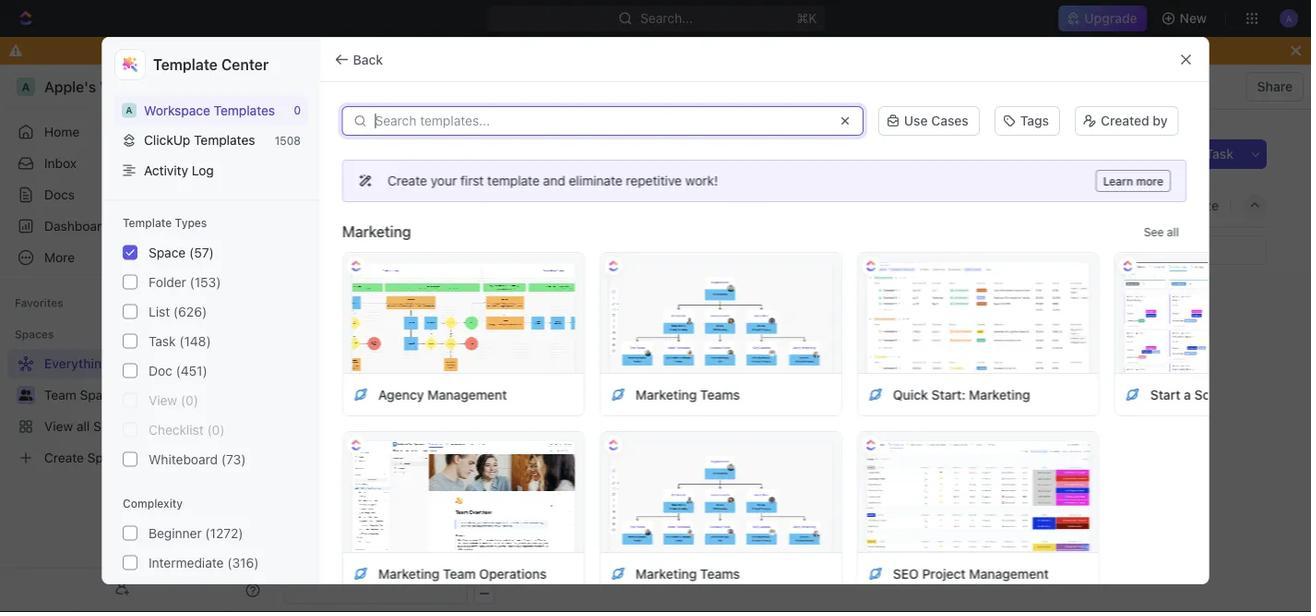 Task type: locate. For each thing, give the bounding box(es) containing it.
learn more
[[1103, 174, 1164, 187]]

workspace templates
[[144, 102, 275, 118]]

template for template center
[[153, 56, 217, 73]]

doc down repetitive
[[654, 198, 678, 213]]

teams for quick
[[700, 387, 740, 402]]

0 vertical spatial teams
[[700, 387, 740, 402]]

list (626)
[[148, 304, 206, 319]]

docs
[[44, 187, 75, 202]]

0 horizontal spatial list
[[148, 304, 170, 319]]

1 vertical spatial templates
[[193, 132, 255, 148]]

0 horizontal spatial task
[[148, 333, 175, 349]]

0 vertical spatial template
[[153, 56, 217, 73]]

eliminate
[[569, 173, 622, 188]]

templates down center
[[213, 102, 275, 118]]

start:
[[932, 387, 966, 402]]

hide inside button
[[511, 244, 535, 257]]

tags button
[[995, 106, 1061, 136]]

None checkbox
[[122, 275, 137, 289], [122, 304, 137, 319], [122, 363, 137, 378], [122, 393, 137, 408], [122, 275, 137, 289], [122, 304, 137, 319], [122, 363, 137, 378], [122, 393, 137, 408]]

enable
[[747, 43, 788, 58]]

start
[[1151, 387, 1181, 402]]

enable
[[555, 43, 596, 58]]

task (148)
[[148, 333, 211, 349]]

task left the (148)
[[148, 333, 175, 349]]

template for template types
[[122, 216, 171, 229]]

everything up create
[[320, 138, 452, 168]]

1 vertical spatial hide
[[1093, 198, 1121, 213]]

activity log
[[144, 162, 214, 178]]

intermediate
[[148, 555, 223, 570]]

marketing teams
[[636, 387, 740, 402], [636, 566, 740, 581]]

space
[[148, 245, 185, 260]]

template down docs link
[[122, 216, 171, 229]]

1508
[[274, 134, 300, 147]]

whiteboard (73)
[[148, 451, 246, 467]]

templates for workspace templates
[[213, 102, 275, 118]]

0 vertical spatial marketing teams
[[636, 387, 740, 402]]

list link
[[341, 192, 366, 218]]

seo project management
[[893, 566, 1049, 581]]

1 horizontal spatial (0)
[[207, 422, 224, 437]]

cases
[[932, 113, 969, 128]]

list down folder
[[148, 304, 170, 319]]

1 vertical spatial marketing teams
[[636, 566, 740, 581]]

hide down calendar
[[511, 244, 535, 257]]

doc for doc
[[654, 198, 678, 213]]

created by button
[[1068, 104, 1187, 138]]

log
[[191, 162, 214, 178]]

1 horizontal spatial list
[[344, 198, 366, 213]]

show closed
[[412, 244, 479, 257]]

1 vertical spatial (0)
[[207, 422, 224, 437]]

search
[[1019, 198, 1062, 213]]

0 horizontal spatial (0)
[[180, 392, 198, 408]]

templates for clickup templates
[[193, 132, 255, 148]]

show
[[412, 244, 441, 257]]

team
[[443, 566, 476, 581]]

1 horizontal spatial doc
[[654, 198, 678, 213]]

2 teams from the top
[[700, 566, 740, 581]]

list for list
[[344, 198, 366, 213]]

advanced (129)
[[148, 584, 242, 600]]

upgrade
[[1085, 11, 1138, 26]]

workspace
[[144, 102, 210, 118]]

None checkbox
[[122, 245, 137, 260], [122, 334, 137, 349], [122, 422, 137, 437], [122, 452, 137, 467], [122, 245, 137, 260], [122, 334, 137, 349], [122, 422, 137, 437], [122, 452, 137, 467]]

clickup
[[144, 132, 190, 148]]

(129)
[[211, 584, 242, 600]]

hide left this
[[797, 43, 826, 58]]

marke
[[1275, 387, 1312, 402]]

operations
[[479, 566, 546, 581]]

agency management
[[378, 387, 507, 402]]

home
[[44, 124, 80, 139]]

space (57)
[[148, 245, 214, 260]]

management right agency
[[427, 387, 507, 402]]

1 vertical spatial task
[[148, 333, 175, 349]]

doc up view
[[148, 363, 172, 378]]

2 horizontal spatial hide
[[1093, 198, 1121, 213]]

complexity
[[122, 497, 182, 510]]

template
[[487, 173, 539, 188]]

search button
[[995, 192, 1067, 218]]

1 vertical spatial teams
[[700, 566, 740, 581]]

template up the workspace
[[153, 56, 217, 73]]

1 horizontal spatial task
[[1206, 146, 1234, 162]]

created by
[[1101, 113, 1168, 128]]

template types
[[122, 216, 207, 229]]

1 horizontal spatial hide
[[797, 43, 826, 58]]

activity log button
[[114, 155, 308, 185]]

task inside button
[[1206, 146, 1234, 162]]

add
[[1178, 146, 1203, 162]]

1 vertical spatial management
[[969, 566, 1049, 581]]

(0) right view
[[180, 392, 198, 408]]

(0) up (73) on the left bottom of page
[[207, 422, 224, 437]]

1 marketing teams from the top
[[636, 387, 740, 402]]

home link
[[7, 117, 268, 147]]

apple's workspace, , element
[[121, 103, 136, 117]]

2 vertical spatial hide
[[511, 244, 535, 257]]

everything link
[[287, 76, 362, 98]]

use cases button
[[871, 104, 988, 138]]

use cases button
[[879, 106, 980, 136]]

0 vertical spatial doc
[[654, 198, 678, 213]]

template
[[153, 56, 217, 73], [122, 216, 171, 229]]

1 teams from the top
[[700, 387, 740, 402]]

0 horizontal spatial management
[[427, 387, 507, 402]]

tree
[[7, 349, 268, 473]]

2 marketing teams from the top
[[636, 566, 740, 581]]

social
[[1195, 387, 1232, 402]]

0 horizontal spatial doc
[[148, 363, 172, 378]]

1 vertical spatial doc
[[148, 363, 172, 378]]

1 vertical spatial list
[[148, 304, 170, 319]]

Beginner (1272) checkbox
[[122, 526, 137, 541]]

dashboards
[[44, 218, 116, 234]]

0 vertical spatial (0)
[[180, 392, 198, 408]]

templates up the activity log button
[[193, 132, 255, 148]]

back button
[[327, 45, 394, 74]]

0 vertical spatial templates
[[213, 102, 275, 118]]

board link
[[397, 192, 437, 218]]

a
[[1184, 387, 1191, 402]]

favorites
[[15, 296, 63, 309]]

folder
[[148, 274, 186, 289]]

0 horizontal spatial hide
[[511, 244, 535, 257]]

1 vertical spatial template
[[122, 216, 171, 229]]

learn
[[1103, 174, 1133, 187]]

tree inside "sidebar" navigation
[[7, 349, 268, 473]]

advanced
[[148, 584, 207, 600]]

hide down the learn
[[1093, 198, 1121, 213]]

(57)
[[189, 245, 214, 260]]

view
[[148, 392, 177, 408]]

hide
[[797, 43, 826, 58], [1093, 198, 1121, 213], [511, 244, 535, 257]]

0 vertical spatial hide
[[797, 43, 826, 58]]

create your first template and eliminate repetitive work!
[[387, 173, 718, 188]]

management right project
[[969, 566, 1049, 581]]

list
[[344, 198, 366, 213], [148, 304, 170, 319]]

(626)
[[173, 304, 206, 319]]

0 vertical spatial task
[[1206, 146, 1234, 162]]

0 vertical spatial list
[[344, 198, 366, 213]]

to
[[539, 43, 551, 58]]

task right the add
[[1206, 146, 1234, 162]]

favorites button
[[7, 292, 71, 314]]

closed
[[444, 244, 479, 257]]

list left board link
[[344, 198, 366, 213]]

mind map link
[[556, 192, 620, 218]]

share
[[1258, 79, 1293, 94]]

whiteboard
[[148, 451, 217, 467]]

a
[[125, 105, 132, 115]]

intermediate (316)
[[148, 555, 258, 570]]

docs link
[[7, 180, 268, 210]]

teams
[[700, 387, 740, 402], [700, 566, 740, 581]]

1 horizontal spatial management
[[969, 566, 1049, 581]]

everything up 0
[[292, 79, 357, 94]]



Task type: vqa. For each thing, say whether or not it's contained in the screenshot.
the topmost Settings
no



Task type: describe. For each thing, give the bounding box(es) containing it.
upgrade link
[[1059, 6, 1147, 31]]

hide inside dropdown button
[[1093, 198, 1121, 213]]

1 vertical spatial everything
[[320, 138, 452, 168]]

tags button
[[988, 104, 1068, 138]]

show closed button
[[389, 239, 488, 261]]

quick start: marketing
[[893, 387, 1030, 402]]

doc (451)
[[148, 363, 207, 378]]

spaces
[[15, 328, 54, 341]]

⌘k
[[797, 11, 817, 26]]

(451)
[[176, 363, 207, 378]]

(0) for checklist (0)
[[207, 422, 224, 437]]

beginner
[[148, 525, 201, 541]]

list for list (626)
[[148, 304, 170, 319]]

create
[[387, 173, 427, 188]]

first
[[460, 173, 484, 188]]

by
[[1153, 113, 1168, 128]]

doc link
[[650, 192, 678, 218]]

browser
[[599, 43, 649, 58]]

hide button
[[1071, 192, 1127, 218]]

this
[[829, 43, 852, 58]]

new button
[[1155, 4, 1219, 33]]

new
[[1180, 11, 1208, 26]]

calendar
[[471, 198, 526, 213]]

customize button
[[1131, 192, 1225, 218]]

center
[[221, 56, 268, 73]]

checklist (0)
[[148, 422, 224, 437]]

0 vertical spatial management
[[427, 387, 507, 402]]

Search templates... text field
[[375, 114, 827, 128]]

back
[[353, 52, 383, 67]]

your
[[430, 173, 457, 188]]

more
[[1136, 174, 1164, 187]]

want
[[506, 43, 536, 58]]

see all
[[1144, 225, 1179, 238]]

Intermediate (316) checkbox
[[122, 555, 137, 570]]

tags
[[1021, 113, 1050, 128]]

dashboards link
[[7, 211, 268, 241]]

Search tasks... text field
[[1082, 236, 1267, 264]]

see all button
[[1137, 221, 1187, 243]]

start a social media marke
[[1151, 387, 1312, 402]]

do you want to enable browser notifications? enable hide this
[[460, 43, 852, 58]]

project
[[922, 566, 966, 581]]

media
[[1235, 387, 1272, 402]]

types
[[175, 216, 207, 229]]

search...
[[641, 11, 693, 26]]

use cases
[[905, 113, 969, 128]]

calendar link
[[467, 192, 526, 218]]

sidebar navigation
[[0, 65, 276, 612]]

repetitive
[[626, 173, 682, 188]]

add task
[[1178, 146, 1234, 162]]

marketing teams for marketing team operations
[[636, 566, 740, 581]]

(148)
[[179, 333, 211, 349]]

customize
[[1155, 198, 1220, 213]]

(1272)
[[205, 525, 243, 541]]

doc for doc (451)
[[148, 363, 172, 378]]

all
[[1167, 225, 1179, 238]]

view (0)
[[148, 392, 198, 408]]

add task button
[[1167, 139, 1245, 169]]

template center
[[153, 56, 268, 73]]

marketing teams for agency management
[[636, 387, 740, 402]]

mind map
[[560, 198, 620, 213]]

0 vertical spatial everything
[[292, 79, 357, 94]]

inbox link
[[7, 149, 268, 178]]

use
[[905, 113, 928, 128]]

learn more link
[[1096, 170, 1171, 192]]

board
[[401, 198, 437, 213]]

created
[[1101, 113, 1150, 128]]

seo
[[893, 566, 919, 581]]

quick
[[893, 387, 928, 402]]

teams for seo
[[700, 566, 740, 581]]

mind
[[560, 198, 590, 213]]

0
[[294, 104, 300, 117]]

clickup templates
[[144, 132, 255, 148]]

(0) for view (0)
[[180, 392, 198, 408]]

(73)
[[221, 451, 246, 467]]



